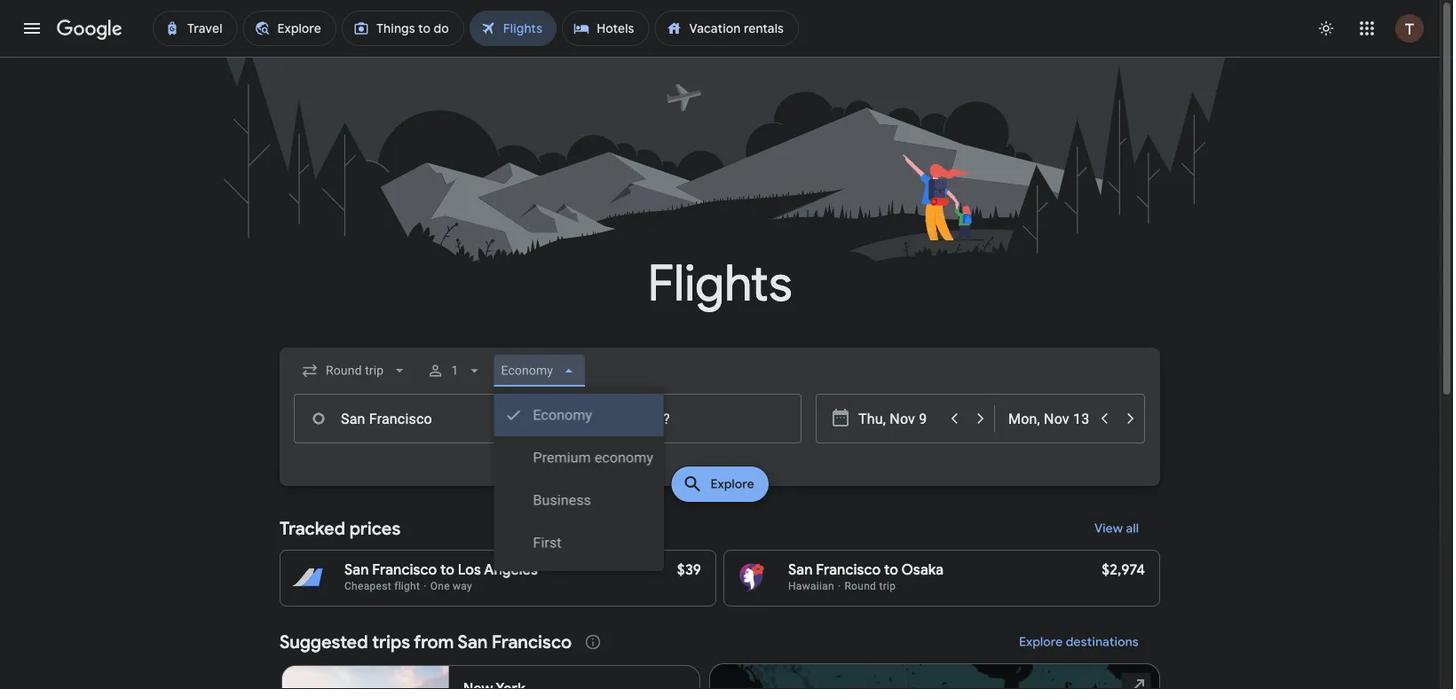 Task type: vqa. For each thing, say whether or not it's contained in the screenshot.
the San Francisco to Los Angeles
yes



Task type: locate. For each thing, give the bounding box(es) containing it.
to up one way at the bottom of page
[[440, 561, 454, 580]]

1 horizontal spatial francisco
[[492, 631, 572, 654]]

option
[[494, 394, 664, 437], [494, 437, 664, 479], [494, 479, 664, 522], [494, 522, 664, 565]]

destinations
[[1066, 635, 1139, 651]]

Where to? text field
[[551, 394, 802, 444]]

san up hawaiian
[[788, 561, 813, 580]]

Return text field
[[1008, 395, 1090, 443]]

to up trip
[[884, 561, 898, 580]]

francisco for los
[[372, 561, 437, 580]]

1 horizontal spatial to
[[884, 561, 898, 580]]

2 to from the left
[[884, 561, 898, 580]]

1 button
[[419, 350, 490, 392]]

from
[[414, 631, 454, 654]]

trip
[[879, 581, 896, 593]]

francisco down angeles
[[492, 631, 572, 654]]

Flight search field
[[265, 348, 1174, 572]]

 image inside tracked prices region
[[838, 581, 841, 593]]

explore for explore destinations
[[1019, 635, 1063, 651]]

0 horizontal spatial san
[[344, 561, 369, 580]]

4 option from the top
[[494, 522, 664, 565]]

3 option from the top
[[494, 479, 664, 522]]

san for san francisco to osaka
[[788, 561, 813, 580]]

2 horizontal spatial san
[[788, 561, 813, 580]]

francisco for osaka
[[816, 561, 881, 580]]

 image
[[838, 581, 841, 593]]

round trip
[[845, 581, 896, 593]]

all
[[1126, 521, 1139, 537]]

0 vertical spatial explore
[[710, 477, 754, 493]]

explore
[[710, 477, 754, 493], [1019, 635, 1063, 651]]

None text field
[[294, 394, 544, 444]]

francisco
[[372, 561, 437, 580], [816, 561, 881, 580], [492, 631, 572, 654]]

francisco up the flight
[[372, 561, 437, 580]]

tracked prices region
[[280, 508, 1160, 607]]

0 horizontal spatial explore
[[710, 477, 754, 493]]

suggested
[[280, 631, 368, 654]]

explore inside button
[[1019, 635, 1063, 651]]

1 horizontal spatial san
[[458, 631, 488, 654]]

explore left the destinations
[[1019, 635, 1063, 651]]

cheapest flight
[[344, 581, 420, 593]]

suggested trips from san francisco
[[280, 631, 572, 654]]

prices
[[349, 518, 401, 540]]

francisco inside 'region'
[[492, 631, 572, 654]]

san
[[344, 561, 369, 580], [788, 561, 813, 580], [458, 631, 488, 654]]

explore up tracked prices region
[[710, 477, 754, 493]]

angeles
[[484, 561, 538, 580]]

2974 US dollars text field
[[1102, 561, 1145, 580]]

2 horizontal spatial francisco
[[816, 561, 881, 580]]

to
[[440, 561, 454, 580], [884, 561, 898, 580]]

1 vertical spatial explore
[[1019, 635, 1063, 651]]

1 to from the left
[[440, 561, 454, 580]]

san up cheapest
[[344, 561, 369, 580]]

change appearance image
[[1305, 7, 1348, 50]]

san francisco to osaka
[[788, 561, 944, 580]]

explore for explore
[[710, 477, 754, 493]]

0 horizontal spatial to
[[440, 561, 454, 580]]

$2,974
[[1102, 561, 1145, 580]]

osaka
[[901, 561, 944, 580]]

1 horizontal spatial explore
[[1019, 635, 1063, 651]]

None field
[[294, 355, 416, 387], [494, 355, 585, 387], [294, 355, 416, 387], [494, 355, 585, 387]]

explore inside button
[[710, 477, 754, 493]]

san right from
[[458, 631, 488, 654]]

francisco up the round
[[816, 561, 881, 580]]

0 horizontal spatial francisco
[[372, 561, 437, 580]]

select your preferred seating class. list box
[[494, 387, 664, 572]]



Task type: describe. For each thing, give the bounding box(es) containing it.
cheapest
[[344, 581, 391, 593]]

los
[[458, 561, 481, 580]]

one way
[[430, 581, 472, 593]]

1
[[451, 364, 458, 378]]

one
[[430, 581, 450, 593]]

to for osaka
[[884, 561, 898, 580]]

main menu image
[[21, 18, 43, 39]]

$39
[[677, 561, 701, 580]]

to for los
[[440, 561, 454, 580]]

way
[[453, 581, 472, 593]]

suggested trips from san francisco region
[[280, 621, 1160, 690]]

Departure text field
[[858, 395, 940, 443]]

explore destinations
[[1019, 635, 1139, 651]]

tracked
[[280, 518, 345, 540]]

san for san francisco to los angeles
[[344, 561, 369, 580]]

tracked prices
[[280, 518, 401, 540]]

round
[[845, 581, 876, 593]]

hawaiian
[[788, 581, 834, 593]]

2 option from the top
[[494, 437, 664, 479]]

39 US dollars text field
[[677, 561, 701, 580]]

explore destinations button
[[998, 621, 1160, 664]]

trips
[[372, 631, 410, 654]]

san francisco to los angeles
[[344, 561, 538, 580]]

view
[[1094, 521, 1123, 537]]

view all
[[1094, 521, 1139, 537]]

explore button
[[671, 467, 768, 502]]

1 option from the top
[[494, 394, 664, 437]]

san inside the suggested trips from san francisco 'region'
[[458, 631, 488, 654]]

flight
[[394, 581, 420, 593]]

flights
[[648, 253, 792, 316]]



